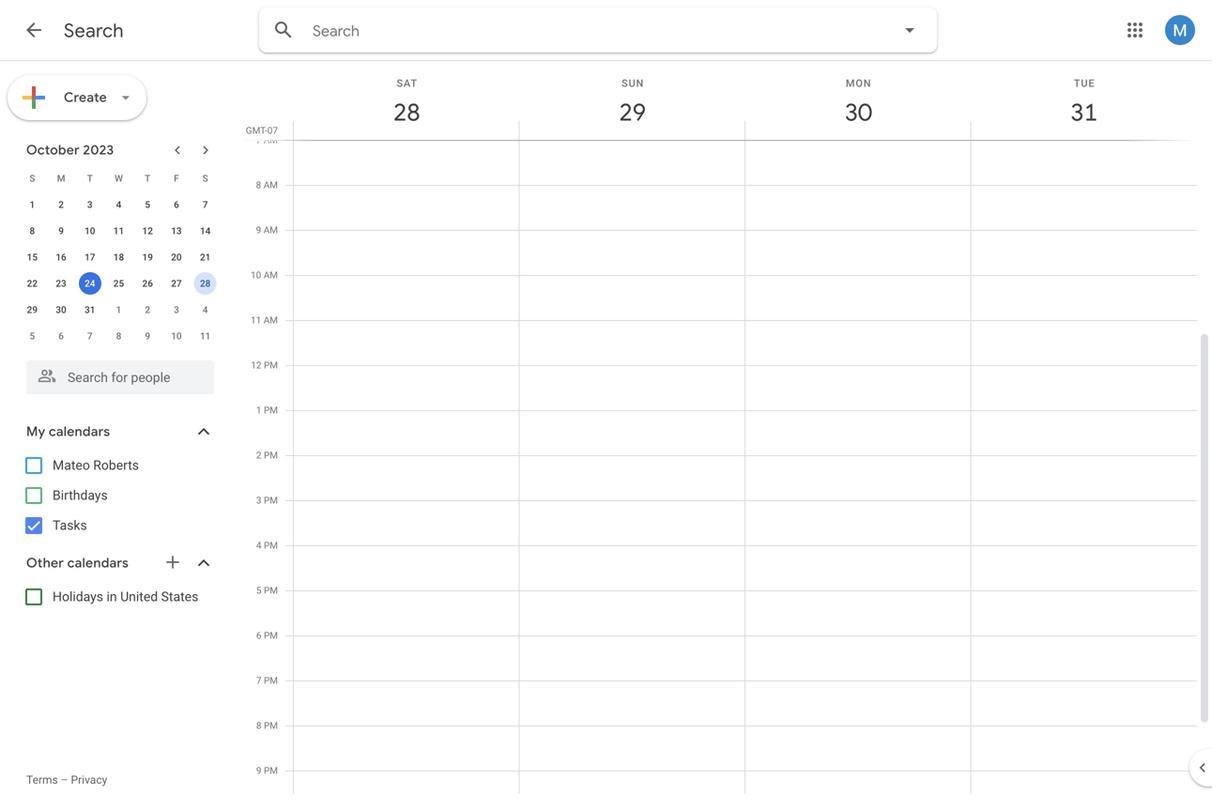 Task type: describe. For each thing, give the bounding box(es) containing it.
2 pm
[[256, 450, 278, 461]]

17
[[85, 252, 95, 263]]

11 am
[[251, 315, 278, 326]]

12 pm
[[251, 360, 278, 371]]

31 inside october 2023 grid
[[85, 304, 95, 316]]

0 vertical spatial 3
[[87, 199, 93, 210]]

24
[[85, 278, 95, 289]]

10 for 10 am
[[251, 270, 261, 281]]

states
[[161, 590, 199, 605]]

17 element
[[79, 246, 101, 269]]

gmt-
[[246, 125, 268, 136]]

11 for 11 am
[[251, 315, 261, 326]]

november 11 element
[[194, 325, 217, 348]]

mateo roberts
[[53, 458, 139, 474]]

7 for november 7 element
[[87, 331, 93, 342]]

terms – privacy
[[26, 774, 107, 787]]

search heading
[[64, 19, 124, 43]]

row containing s
[[18, 165, 220, 192]]

1 for the november 1 element
[[116, 304, 122, 316]]

21 element
[[194, 246, 217, 269]]

add other calendars image
[[163, 553, 182, 572]]

tasks
[[53, 518, 87, 534]]

2 for november 2 element
[[145, 304, 150, 316]]

26 element
[[136, 272, 159, 295]]

3 for 3 pm
[[256, 495, 262, 506]]

in
[[107, 590, 117, 605]]

8 for 8 am
[[256, 179, 261, 191]]

pm for 8 pm
[[264, 721, 278, 732]]

10 element
[[79, 220, 101, 242]]

Search text field
[[313, 22, 847, 41]]

16 element
[[50, 246, 72, 269]]

november 4 element
[[194, 299, 217, 321]]

7 pm
[[256, 676, 278, 687]]

30 column header
[[745, 61, 972, 140]]

31 column header
[[971, 61, 1198, 140]]

7 am
[[256, 134, 278, 146]]

25 element
[[108, 272, 130, 295]]

4 for 4 pm
[[256, 540, 262, 552]]

16
[[56, 252, 66, 263]]

10 for november 10 element
[[171, 331, 182, 342]]

united
[[120, 590, 158, 605]]

–
[[61, 774, 68, 787]]

9 for 9 am
[[256, 225, 261, 236]]

pm for 6 pm
[[264, 630, 278, 642]]

30 element
[[50, 299, 72, 321]]

31 inside column header
[[1070, 97, 1097, 128]]

7 for 7 pm
[[256, 676, 262, 687]]

9 for "november 9" element
[[145, 331, 150, 342]]

29 column header
[[519, 61, 746, 140]]

november 7 element
[[79, 325, 101, 348]]

18
[[113, 252, 124, 263]]

10 for 10 element
[[85, 225, 95, 237]]

go back image
[[23, 19, 45, 41]]

22 element
[[21, 272, 44, 295]]

19 element
[[136, 246, 159, 269]]

holidays
[[53, 590, 103, 605]]

6 for november 6 element
[[58, 331, 64, 342]]

privacy link
[[71, 774, 107, 787]]

12 for 12
[[142, 225, 153, 237]]

calendars for my calendars
[[49, 424, 110, 441]]

28 inside column header
[[392, 97, 419, 128]]

october 2023 grid
[[18, 165, 220, 350]]

14 element
[[194, 220, 217, 242]]

24, today element
[[79, 272, 101, 295]]

30 inside october 2023 grid
[[56, 304, 66, 316]]

november 3 element
[[165, 299, 188, 321]]

7 for 7 am
[[256, 134, 261, 146]]

3 for november 3 element
[[174, 304, 179, 316]]

pm for 1 pm
[[264, 405, 278, 416]]

0 vertical spatial 1
[[30, 199, 35, 210]]

1 horizontal spatial 5
[[145, 199, 150, 210]]

2 s from the left
[[203, 173, 208, 184]]

27 element
[[165, 272, 188, 295]]

f
[[174, 173, 179, 184]]

my calendars button
[[4, 417, 233, 447]]

9 am
[[256, 225, 278, 236]]

2023
[[83, 142, 114, 159]]

22
[[27, 278, 38, 289]]

november 9 element
[[136, 325, 159, 348]]

other calendars button
[[4, 549, 233, 579]]

create
[[64, 89, 107, 106]]

30 inside mon 30
[[844, 97, 871, 128]]

2 t from the left
[[145, 173, 151, 184]]

5 for 5 pm
[[256, 585, 262, 597]]

14
[[200, 225, 211, 237]]

tue 31
[[1070, 78, 1097, 128]]

w
[[115, 173, 123, 184]]

1 for 1 pm
[[256, 405, 262, 416]]

31 element
[[79, 299, 101, 321]]

1 pm
[[256, 405, 278, 416]]

8 for 8 pm
[[256, 721, 262, 732]]

1 s from the left
[[29, 173, 35, 184]]

pm for 9 pm
[[264, 766, 278, 777]]

row containing 15
[[18, 244, 220, 271]]

4 for november 4 element
[[203, 304, 208, 316]]

23
[[56, 278, 66, 289]]

november 10 element
[[165, 325, 188, 348]]

create button
[[8, 75, 146, 120]]

row containing 8
[[18, 218, 220, 244]]

sun 29
[[618, 78, 645, 128]]

9 up 16 element
[[58, 225, 64, 237]]

row group containing 1
[[18, 192, 220, 350]]

1 horizontal spatial 6
[[174, 199, 179, 210]]

11 element
[[108, 220, 130, 242]]

calendars for other calendars
[[67, 555, 129, 572]]

26
[[142, 278, 153, 289]]

6 for 6 pm
[[256, 630, 262, 642]]



Task type: vqa. For each thing, say whether or not it's contained in the screenshot.


Task type: locate. For each thing, give the bounding box(es) containing it.
9 down "8 pm"
[[256, 766, 262, 777]]

9 pm
[[256, 766, 278, 777]]

15
[[27, 252, 38, 263]]

pm for 2 pm
[[264, 450, 278, 461]]

4 pm from the top
[[264, 495, 278, 506]]

search options image
[[892, 11, 929, 49]]

m
[[57, 173, 65, 184]]

s
[[29, 173, 35, 184], [203, 173, 208, 184]]

11 for november 11 element
[[200, 331, 211, 342]]

1 vertical spatial 3
[[174, 304, 179, 316]]

None search field
[[259, 8, 938, 53], [0, 353, 233, 395], [259, 8, 938, 53]]

8 pm
[[256, 721, 278, 732]]

other calendars
[[26, 555, 129, 572]]

0 vertical spatial 31
[[1070, 97, 1097, 128]]

07
[[268, 125, 278, 136]]

28 inside "element"
[[200, 278, 211, 289]]

2 for 2 pm
[[256, 450, 262, 461]]

calendars inside other calendars dropdown button
[[67, 555, 129, 572]]

0 horizontal spatial 5
[[30, 331, 35, 342]]

4 up 11 element
[[116, 199, 122, 210]]

pm for 4 pm
[[264, 540, 278, 552]]

my calendars list
[[4, 451, 233, 541]]

0 vertical spatial 11
[[113, 225, 124, 237]]

1 horizontal spatial s
[[203, 173, 208, 184]]

3 am from the top
[[264, 225, 278, 236]]

mon
[[846, 78, 872, 89]]

0 vertical spatial 10
[[85, 225, 95, 237]]

1 vertical spatial 4
[[203, 304, 208, 316]]

5 pm from the top
[[264, 540, 278, 552]]

11 up "18"
[[113, 225, 124, 237]]

5 up 6 pm
[[256, 585, 262, 597]]

3 up november 10 element
[[174, 304, 179, 316]]

0 vertical spatial 6
[[174, 199, 179, 210]]

holidays in united states
[[53, 590, 199, 605]]

29
[[618, 97, 645, 128], [27, 304, 38, 316]]

10
[[85, 225, 95, 237], [251, 270, 261, 281], [171, 331, 182, 342]]

0 vertical spatial calendars
[[49, 424, 110, 441]]

other
[[26, 555, 64, 572]]

am for 11 am
[[264, 315, 278, 326]]

0 vertical spatial 2
[[58, 199, 64, 210]]

1 horizontal spatial 30
[[844, 97, 871, 128]]

am down 8 am
[[264, 225, 278, 236]]

1 vertical spatial 5
[[30, 331, 35, 342]]

t
[[87, 173, 93, 184], [145, 173, 151, 184]]

s right f
[[203, 173, 208, 184]]

search
[[64, 19, 124, 43]]

1 vertical spatial 2
[[145, 304, 150, 316]]

6 down 30 element
[[58, 331, 64, 342]]

birthdays
[[53, 488, 108, 504]]

1 horizontal spatial 2
[[145, 304, 150, 316]]

21
[[200, 252, 211, 263]]

29 inside 29 column header
[[618, 97, 645, 128]]

1 up 15 element
[[30, 199, 35, 210]]

row containing 1
[[18, 192, 220, 218]]

calendars inside my calendars dropdown button
[[49, 424, 110, 441]]

6 pm from the top
[[264, 585, 278, 597]]

7 row from the top
[[18, 323, 220, 350]]

mon 30
[[844, 78, 872, 128]]

calendars up mateo
[[49, 424, 110, 441]]

1 vertical spatial 1
[[116, 304, 122, 316]]

pm up 1 pm
[[264, 360, 278, 371]]

11 down november 4 element
[[200, 331, 211, 342]]

sun
[[622, 78, 645, 89]]

2 vertical spatial 6
[[256, 630, 262, 642]]

2 up 3 pm
[[256, 450, 262, 461]]

0 vertical spatial 30
[[844, 97, 871, 128]]

november 1 element
[[108, 299, 130, 321]]

2 down m
[[58, 199, 64, 210]]

0 vertical spatial 4
[[116, 199, 122, 210]]

pm for 7 pm
[[264, 676, 278, 687]]

am for 9 am
[[264, 225, 278, 236]]

5 down 29 element
[[30, 331, 35, 342]]

10 inside november 10 element
[[171, 331, 182, 342]]

calendars
[[49, 424, 110, 441], [67, 555, 129, 572]]

pm down 6 pm
[[264, 676, 278, 687]]

7 left 07
[[256, 134, 261, 146]]

5 row from the top
[[18, 271, 220, 297]]

10 up the 11 am
[[251, 270, 261, 281]]

october 2023
[[26, 142, 114, 159]]

1 vertical spatial 10
[[251, 270, 261, 281]]

11
[[113, 225, 124, 237], [251, 315, 261, 326], [200, 331, 211, 342]]

0 horizontal spatial 10
[[85, 225, 95, 237]]

12
[[142, 225, 153, 237], [251, 360, 262, 371]]

november 2 element
[[136, 299, 159, 321]]

0 horizontal spatial 11
[[113, 225, 124, 237]]

sat 28
[[392, 78, 419, 128]]

am up 12 pm at the top left of the page
[[264, 315, 278, 326]]

20
[[171, 252, 182, 263]]

row down the november 1 element
[[18, 323, 220, 350]]

row down w
[[18, 192, 220, 218]]

10 pm from the top
[[264, 766, 278, 777]]

s left m
[[29, 173, 35, 184]]

none search field search for people
[[0, 353, 233, 395]]

pm up 2 pm
[[264, 405, 278, 416]]

0 vertical spatial 12
[[142, 225, 153, 237]]

3 up 10 element
[[87, 199, 93, 210]]

28 down sat
[[392, 97, 419, 128]]

13
[[171, 225, 182, 237]]

2 horizontal spatial 4
[[256, 540, 262, 552]]

pm up 7 pm
[[264, 630, 278, 642]]

2 vertical spatial 10
[[171, 331, 182, 342]]

12 inside october 2023 grid
[[142, 225, 153, 237]]

1 horizontal spatial 12
[[251, 360, 262, 371]]

30 link
[[837, 91, 881, 134]]

1 vertical spatial calendars
[[67, 555, 129, 572]]

7 pm from the top
[[264, 630, 278, 642]]

pm down "8 pm"
[[264, 766, 278, 777]]

row up the november 1 element
[[18, 271, 220, 297]]

row up 25 element
[[18, 244, 220, 271]]

0 horizontal spatial 6
[[58, 331, 64, 342]]

12 for 12 pm
[[251, 360, 262, 371]]

1 horizontal spatial 28
[[392, 97, 419, 128]]

t left w
[[87, 173, 93, 184]]

4 pm
[[256, 540, 278, 552]]

november 8 element
[[108, 325, 130, 348]]

1 vertical spatial 31
[[85, 304, 95, 316]]

0 horizontal spatial 3
[[87, 199, 93, 210]]

am
[[264, 134, 278, 146], [264, 179, 278, 191], [264, 225, 278, 236], [264, 270, 278, 281], [264, 315, 278, 326]]

october
[[26, 142, 80, 159]]

6 row from the top
[[18, 297, 220, 323]]

7
[[256, 134, 261, 146], [203, 199, 208, 210], [87, 331, 93, 342], [256, 676, 262, 687]]

1 horizontal spatial t
[[145, 173, 151, 184]]

8 up 15 element
[[30, 225, 35, 237]]

15 element
[[21, 246, 44, 269]]

grid containing 28
[[241, 61, 1213, 795]]

2 pm from the top
[[264, 405, 278, 416]]

pm for 3 pm
[[264, 495, 278, 506]]

0 vertical spatial 5
[[145, 199, 150, 210]]

12 up the 19
[[142, 225, 153, 237]]

2 horizontal spatial 1
[[256, 405, 262, 416]]

6 down 5 pm
[[256, 630, 262, 642]]

2 vertical spatial 1
[[256, 405, 262, 416]]

1
[[30, 199, 35, 210], [116, 304, 122, 316], [256, 405, 262, 416]]

29 down 22
[[27, 304, 38, 316]]

1 am from the top
[[264, 134, 278, 146]]

sat
[[397, 78, 418, 89]]

november 5 element
[[21, 325, 44, 348]]

pm up 4 pm
[[264, 495, 278, 506]]

1 horizontal spatial 10
[[171, 331, 182, 342]]

row down the 2023
[[18, 165, 220, 192]]

1 down 12 pm at the top left of the page
[[256, 405, 262, 416]]

3 pm from the top
[[264, 450, 278, 461]]

8 up 9 am
[[256, 179, 261, 191]]

5 up the 12 element
[[145, 199, 150, 210]]

11 down 10 am in the left top of the page
[[251, 315, 261, 326]]

2
[[58, 199, 64, 210], [145, 304, 150, 316], [256, 450, 262, 461]]

0 horizontal spatial 4
[[116, 199, 122, 210]]

row containing 5
[[18, 323, 220, 350]]

2 horizontal spatial 3
[[256, 495, 262, 506]]

0 horizontal spatial t
[[87, 173, 93, 184]]

8 up the 9 pm
[[256, 721, 262, 732]]

row
[[18, 165, 220, 192], [18, 192, 220, 218], [18, 218, 220, 244], [18, 244, 220, 271], [18, 271, 220, 297], [18, 297, 220, 323], [18, 323, 220, 350]]

5 for the november 5 element at the left
[[30, 331, 35, 342]]

28 cell
[[191, 271, 220, 297]]

7 up 14 element
[[203, 199, 208, 210]]

t left f
[[145, 173, 151, 184]]

29 down sun
[[618, 97, 645, 128]]

0 vertical spatial 29
[[618, 97, 645, 128]]

gmt-07
[[246, 125, 278, 136]]

9 up 10 am in the left top of the page
[[256, 225, 261, 236]]

31 down tue
[[1070, 97, 1097, 128]]

4 down 28 cell
[[203, 304, 208, 316]]

7 down 6 pm
[[256, 676, 262, 687]]

31 down 24
[[85, 304, 95, 316]]

25
[[113, 278, 124, 289]]

4 row from the top
[[18, 244, 220, 271]]

1 row from the top
[[18, 165, 220, 192]]

1 vertical spatial 30
[[56, 304, 66, 316]]

31 link
[[1063, 91, 1107, 134]]

1 vertical spatial 11
[[251, 315, 261, 326]]

2 vertical spatial 5
[[256, 585, 262, 597]]

2 horizontal spatial 11
[[251, 315, 261, 326]]

pm for 12 pm
[[264, 360, 278, 371]]

row group
[[18, 192, 220, 350]]

1 vertical spatial 29
[[27, 304, 38, 316]]

1 horizontal spatial 31
[[1070, 97, 1097, 128]]

terms
[[26, 774, 58, 787]]

9 for 9 pm
[[256, 766, 262, 777]]

28 column header
[[293, 61, 520, 140]]

calendars up in
[[67, 555, 129, 572]]

12 down the 11 am
[[251, 360, 262, 371]]

2 horizontal spatial 5
[[256, 585, 262, 597]]

0 horizontal spatial 29
[[27, 304, 38, 316]]

1 horizontal spatial 1
[[116, 304, 122, 316]]

2 up "november 9" element
[[145, 304, 150, 316]]

my
[[26, 424, 45, 441]]

8 am
[[256, 179, 278, 191]]

20 element
[[165, 246, 188, 269]]

1 horizontal spatial 29
[[618, 97, 645, 128]]

28 down 21
[[200, 278, 211, 289]]

5
[[145, 199, 150, 210], [30, 331, 35, 342], [256, 585, 262, 597]]

12 element
[[136, 220, 159, 242]]

mateo
[[53, 458, 90, 474]]

9
[[256, 225, 261, 236], [58, 225, 64, 237], [145, 331, 150, 342], [256, 766, 262, 777]]

grid
[[241, 61, 1213, 795]]

5 pm
[[256, 585, 278, 597]]

2 horizontal spatial 2
[[256, 450, 262, 461]]

30 down 23
[[56, 304, 66, 316]]

1 pm from the top
[[264, 360, 278, 371]]

28 link
[[385, 91, 429, 134]]

2 vertical spatial 4
[[256, 540, 262, 552]]

3 inside grid
[[256, 495, 262, 506]]

pm up 6 pm
[[264, 585, 278, 597]]

31
[[1070, 97, 1097, 128], [85, 304, 95, 316]]

2 horizontal spatial 10
[[251, 270, 261, 281]]

0 horizontal spatial 1
[[30, 199, 35, 210]]

27
[[171, 278, 182, 289]]

29 element
[[21, 299, 44, 321]]

1 horizontal spatial 11
[[200, 331, 211, 342]]

30 down mon
[[844, 97, 871, 128]]

2 row from the top
[[18, 192, 220, 218]]

3
[[87, 199, 93, 210], [174, 304, 179, 316], [256, 495, 262, 506]]

pm up the 9 pm
[[264, 721, 278, 732]]

0 horizontal spatial 30
[[56, 304, 66, 316]]

am for 7 am
[[264, 134, 278, 146]]

6
[[174, 199, 179, 210], [58, 331, 64, 342], [256, 630, 262, 642]]

search image
[[265, 11, 303, 49]]

am up 8 am
[[264, 134, 278, 146]]

0 horizontal spatial s
[[29, 173, 35, 184]]

3 row from the top
[[18, 218, 220, 244]]

7 down 31 element
[[87, 331, 93, 342]]

11 for 11 element
[[113, 225, 124, 237]]

29 inside 29 element
[[27, 304, 38, 316]]

0 horizontal spatial 28
[[200, 278, 211, 289]]

Search for people text field
[[38, 361, 203, 395]]

3 up 4 pm
[[256, 495, 262, 506]]

2 vertical spatial 11
[[200, 331, 211, 342]]

4
[[116, 199, 122, 210], [203, 304, 208, 316], [256, 540, 262, 552]]

9 pm from the top
[[264, 721, 278, 732]]

pm
[[264, 360, 278, 371], [264, 405, 278, 416], [264, 450, 278, 461], [264, 495, 278, 506], [264, 540, 278, 552], [264, 585, 278, 597], [264, 630, 278, 642], [264, 676, 278, 687], [264, 721, 278, 732], [264, 766, 278, 777]]

2 horizontal spatial 6
[[256, 630, 262, 642]]

10 up 17 on the left of the page
[[85, 225, 95, 237]]

1 horizontal spatial 3
[[174, 304, 179, 316]]

am down 7 am
[[264, 179, 278, 191]]

10 down november 3 element
[[171, 331, 182, 342]]

roberts
[[93, 458, 139, 474]]

1 down 25 element
[[116, 304, 122, 316]]

2 vertical spatial 2
[[256, 450, 262, 461]]

6 up 13 element
[[174, 199, 179, 210]]

18 element
[[108, 246, 130, 269]]

pm for 5 pm
[[264, 585, 278, 597]]

5 am from the top
[[264, 315, 278, 326]]

6 pm
[[256, 630, 278, 642]]

9 down november 2 element
[[145, 331, 150, 342]]

28
[[392, 97, 419, 128], [200, 278, 211, 289]]

1 vertical spatial 12
[[251, 360, 262, 371]]

10 inside 10 element
[[85, 225, 95, 237]]

november 6 element
[[50, 325, 72, 348]]

1 vertical spatial 6
[[58, 331, 64, 342]]

8 pm from the top
[[264, 676, 278, 687]]

am down 9 am
[[264, 270, 278, 281]]

30
[[844, 97, 871, 128], [56, 304, 66, 316]]

1 vertical spatial 28
[[200, 278, 211, 289]]

row up 18 element
[[18, 218, 220, 244]]

24 cell
[[76, 271, 104, 297]]

tue
[[1075, 78, 1096, 89]]

am for 10 am
[[264, 270, 278, 281]]

pm up 3 pm
[[264, 450, 278, 461]]

13 element
[[165, 220, 188, 242]]

0 vertical spatial 28
[[392, 97, 419, 128]]

0 horizontal spatial 12
[[142, 225, 153, 237]]

4 am from the top
[[264, 270, 278, 281]]

2 vertical spatial 3
[[256, 495, 262, 506]]

3 pm
[[256, 495, 278, 506]]

2 am from the top
[[264, 179, 278, 191]]

terms link
[[26, 774, 58, 787]]

8
[[256, 179, 261, 191], [30, 225, 35, 237], [116, 331, 122, 342], [256, 721, 262, 732]]

29 link
[[611, 91, 655, 134]]

0 horizontal spatial 2
[[58, 199, 64, 210]]

4 down 3 pm
[[256, 540, 262, 552]]

am for 8 am
[[264, 179, 278, 191]]

privacy
[[71, 774, 107, 787]]

0 horizontal spatial 31
[[85, 304, 95, 316]]

pm down 3 pm
[[264, 540, 278, 552]]

19
[[142, 252, 153, 263]]

1 horizontal spatial 4
[[203, 304, 208, 316]]

28 element
[[194, 272, 217, 295]]

row containing 29
[[18, 297, 220, 323]]

my calendars
[[26, 424, 110, 441]]

row containing 22
[[18, 271, 220, 297]]

8 down the november 1 element
[[116, 331, 122, 342]]

row down 25 element
[[18, 297, 220, 323]]

10 am
[[251, 270, 278, 281]]

1 t from the left
[[87, 173, 93, 184]]

8 for november 8 element
[[116, 331, 122, 342]]

23 element
[[50, 272, 72, 295]]



